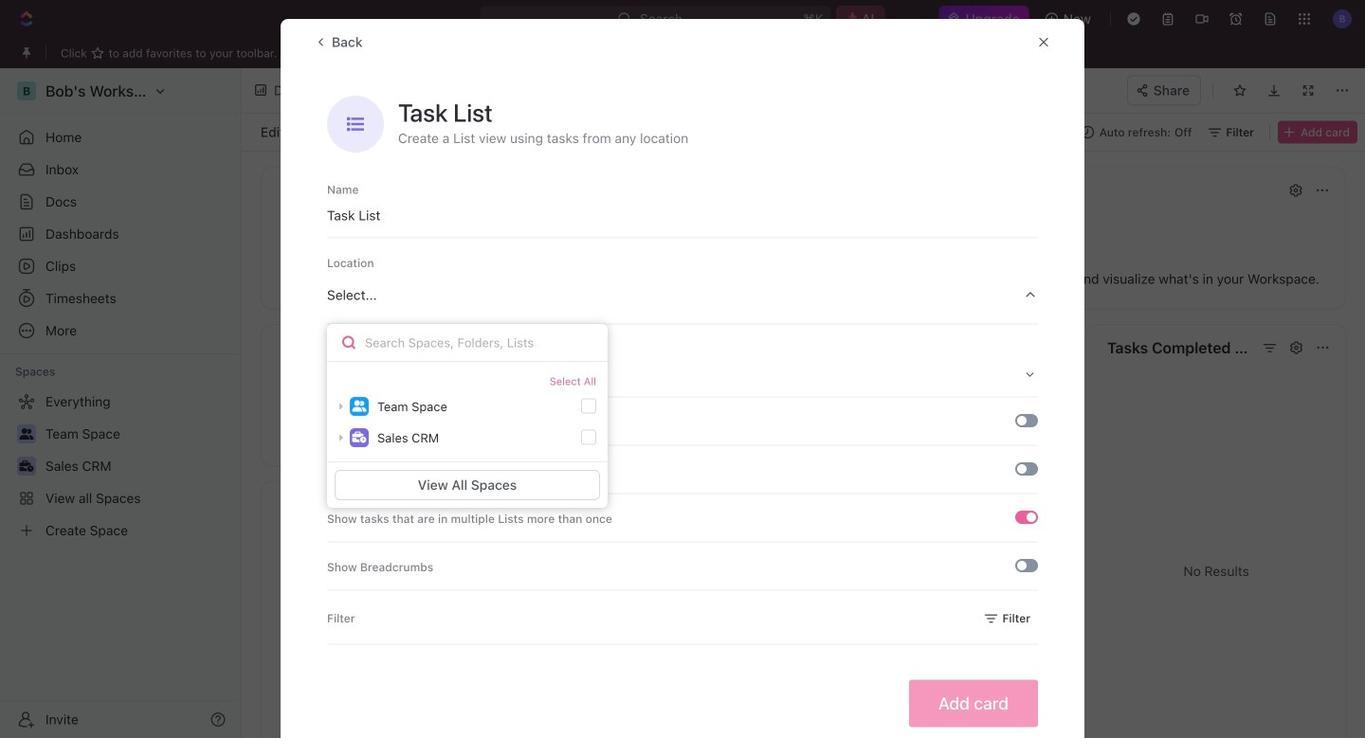 Task type: describe. For each thing, give the bounding box(es) containing it.
business time image
[[352, 432, 366, 443]]



Task type: locate. For each thing, give the bounding box(es) containing it.
None text field
[[374, 79, 673, 102]]

Search Spaces, Folders, Lists text field
[[327, 324, 608, 362]]

sidebar navigation
[[0, 68, 242, 739]]

tree
[[8, 387, 233, 546]]

Card name text field
[[327, 198, 1038, 233]]

tree inside sidebar navigation
[[8, 387, 233, 546]]

user group image
[[352, 401, 366, 412]]



